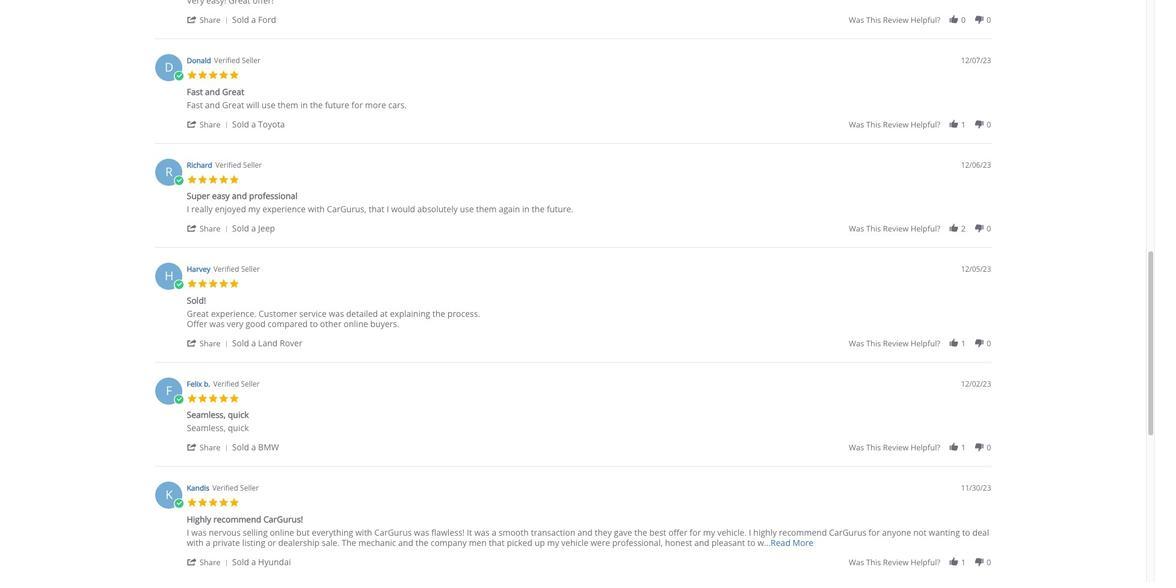 Task type: locate. For each thing, give the bounding box(es) containing it.
2 was this review helpful? from the top
[[849, 119, 940, 130]]

cargurus right more
[[829, 527, 866, 538]]

seperator image down "enjoyed"
[[223, 226, 230, 233]]

1 1 from the top
[[961, 119, 966, 130]]

felix b. verified seller
[[187, 379, 260, 389]]

great left will
[[222, 99, 244, 110]]

felix
[[187, 379, 202, 389]]

1 horizontal spatial with
[[308, 203, 325, 215]]

2 1 from the top
[[961, 338, 966, 349]]

online down cargurus!
[[270, 527, 294, 538]]

or
[[268, 537, 276, 548]]

i left 'would'
[[387, 203, 389, 215]]

1 sold from the top
[[232, 14, 249, 25]]

3 seperator image from the top
[[223, 445, 230, 452]]

1 horizontal spatial for
[[690, 527, 701, 538]]

pleasant
[[712, 537, 745, 548]]

0 vertical spatial use
[[261, 99, 275, 110]]

1 horizontal spatial that
[[489, 537, 505, 548]]

was this review helpful? for h
[[849, 338, 940, 349]]

seller down sold a jeep
[[241, 264, 260, 274]]

helpful? for h
[[911, 338, 940, 349]]

share down private
[[200, 557, 221, 568]]

1 for d
[[961, 119, 966, 130]]

6 was this review helpful? from the top
[[849, 557, 940, 568]]

0 horizontal spatial cargurus
[[374, 527, 412, 538]]

share button down fast and great heading
[[187, 118, 232, 130]]

share button down private
[[187, 556, 232, 568]]

share image
[[187, 14, 197, 25], [187, 119, 197, 129], [187, 223, 197, 233], [187, 442, 197, 452]]

0 horizontal spatial recommend
[[213, 513, 261, 525]]

3 was this review helpful? from the top
[[849, 223, 940, 234]]

sold down "enjoyed"
[[232, 223, 249, 234]]

a left bmw at the left bottom of page
[[251, 442, 256, 453]]

k
[[165, 487, 173, 503]]

6 share from the top
[[200, 557, 221, 568]]

circle checkmark image right r
[[174, 175, 184, 186]]

4 circle checkmark image from the top
[[174, 394, 184, 405]]

vote down review by harvey on  5 dec 2023 image
[[974, 338, 985, 348]]

was this review helpful? left vote up review by bud on  7 dec 2023 image
[[849, 14, 940, 25]]

share button for k
[[187, 556, 232, 568]]

sold for h
[[232, 337, 249, 349]]

review date 12/07/23 element
[[961, 55, 991, 66]]

1 for f
[[961, 442, 966, 453]]

helpful? for k
[[911, 557, 940, 568]]

the left future.
[[532, 203, 545, 215]]

1 horizontal spatial use
[[460, 203, 474, 215]]

2 fast from the top
[[187, 99, 203, 110]]

6 review from the top
[[883, 557, 909, 568]]

in inside fast and great fast and great will use them in the future for more cars.
[[300, 99, 308, 110]]

a for bmw
[[251, 442, 256, 453]]

verified right harvey
[[213, 264, 239, 274]]

everything
[[312, 527, 353, 538]]

1 horizontal spatial them
[[476, 203, 497, 215]]

2 seamless, from the top
[[187, 422, 226, 434]]

helpful? for r
[[911, 223, 940, 234]]

vote down review by kandis on 30 nov 2023 image
[[974, 557, 985, 567]]

4 group from the top
[[849, 338, 991, 349]]

1 horizontal spatial recommend
[[779, 527, 827, 538]]

sold!
[[187, 295, 206, 306]]

4 1 from the top
[[961, 557, 966, 568]]

0 vertical spatial recommend
[[213, 513, 261, 525]]

0 horizontal spatial my
[[248, 203, 260, 215]]

verified right the richard
[[215, 160, 241, 170]]

share button
[[187, 14, 232, 25], [187, 118, 232, 130], [187, 223, 232, 234], [187, 337, 232, 349], [187, 442, 232, 453], [187, 556, 232, 568]]

a for land
[[251, 337, 256, 349]]

review date 12/02/23 element
[[961, 379, 991, 389]]

4 this from the top
[[866, 338, 881, 349]]

i left 'really'
[[187, 203, 189, 215]]

4 sold from the top
[[232, 337, 249, 349]]

0 horizontal spatial with
[[187, 537, 204, 548]]

richard verified seller
[[187, 160, 262, 170]]

1 vertical spatial in
[[522, 203, 530, 215]]

share up donald
[[200, 14, 221, 25]]

1 vertical spatial recommend
[[779, 527, 827, 538]]

1
[[961, 119, 966, 130], [961, 338, 966, 349], [961, 442, 966, 453], [961, 557, 966, 568]]

ford
[[258, 14, 276, 25]]

3 1 from the top
[[961, 442, 966, 453]]

the
[[342, 537, 356, 548]]

0 right vote down review by kandis on 30 nov 2023 image at the bottom of the page
[[987, 557, 991, 568]]

1 horizontal spatial in
[[522, 203, 530, 215]]

0 right vote down review by richard on  6 dec 2023 "image"
[[987, 223, 991, 234]]

5 was from the top
[[849, 442, 864, 453]]

seperator image left sold a ford at the top of the page
[[223, 17, 230, 24]]

vote down review by bud on  7 dec 2023 image
[[974, 14, 985, 25]]

sold down very
[[232, 337, 249, 349]]

seamless, quick seamless, quick
[[187, 409, 249, 434]]

them
[[278, 99, 298, 110], [476, 203, 497, 215]]

5 share from the top
[[200, 442, 221, 453]]

2 seperator image from the top
[[223, 226, 230, 233]]

star image
[[187, 70, 197, 80], [229, 70, 239, 80], [218, 174, 229, 185], [187, 279, 197, 289], [197, 279, 208, 289], [208, 279, 218, 289], [218, 279, 229, 289], [187, 393, 197, 404], [229, 393, 239, 404], [197, 498, 208, 508], [218, 498, 229, 508], [229, 498, 239, 508]]

2 was from the top
[[849, 119, 864, 130]]

them inside super easy and professional i really enjoyed my experience with cargurus, that i would absolutely use them again in the future.
[[476, 203, 497, 215]]

sold a ford
[[232, 14, 276, 25]]

them up toyota on the left top
[[278, 99, 298, 110]]

a down listing
[[251, 556, 256, 568]]

and inside super easy and professional i really enjoyed my experience with cargurus, that i would absolutely use them again in the future.
[[232, 190, 247, 202]]

the left future
[[310, 99, 323, 110]]

group for d
[[849, 119, 991, 130]]

0
[[961, 14, 966, 25], [987, 14, 991, 25], [987, 119, 991, 130], [987, 223, 991, 234], [987, 338, 991, 349], [987, 442, 991, 453], [987, 557, 991, 568]]

sale.
[[322, 537, 340, 548]]

1 seperator image from the top
[[223, 17, 230, 24]]

0 vertical spatial in
[[300, 99, 308, 110]]

was this review helpful? left vote up review by felix b. on  2 dec 2023 'icon'
[[849, 442, 940, 453]]

helpful? for f
[[911, 442, 940, 453]]

6 share button from the top
[[187, 556, 232, 568]]

verified for d
[[214, 55, 240, 66]]

share button down 'really'
[[187, 223, 232, 234]]

1 vertical spatial online
[[270, 527, 294, 538]]

share for k
[[200, 557, 221, 568]]

1 share button from the top
[[187, 14, 232, 25]]

to inside sold! great experience. customer service was detailed at explaining the process. offer was very good compared to other online buyers.
[[310, 318, 318, 329]]

0 vertical spatial that
[[369, 203, 384, 215]]

review left vote up review by harvey on  5 dec 2023 image at the bottom right of the page
[[883, 338, 909, 349]]

11/30/23
[[961, 483, 991, 493]]

seamless, quick heading
[[187, 409, 249, 423]]

seperator image for k
[[223, 559, 230, 566]]

2 group from the top
[[849, 119, 991, 130]]

12/07/23
[[961, 55, 991, 66]]

a left toyota on the left top
[[251, 118, 256, 130]]

share image down 'really'
[[187, 223, 197, 233]]

share image down highly
[[187, 557, 197, 567]]

2 vertical spatial great
[[187, 308, 209, 319]]

1 vertical spatial quick
[[228, 422, 249, 434]]

share for f
[[200, 442, 221, 453]]

...read more button
[[764, 537, 814, 548]]

great down donald verified seller
[[222, 86, 244, 97]]

with
[[308, 203, 325, 215], [355, 527, 372, 538], [187, 537, 204, 548]]

6 was from the top
[[849, 557, 864, 568]]

2 this from the top
[[866, 119, 881, 130]]

seller for r
[[243, 160, 262, 170]]

vote up review by donald on  7 dec 2023 image
[[949, 119, 959, 129]]

for inside fast and great fast and great will use them in the future for more cars.
[[352, 99, 363, 110]]

share image down the offer at the left bottom
[[187, 338, 197, 348]]

3 this from the top
[[866, 223, 881, 234]]

1 quick from the top
[[228, 409, 249, 421]]

kandis
[[187, 483, 209, 493]]

2 circle checkmark image from the top
[[174, 175, 184, 186]]

2 cargurus from the left
[[829, 527, 866, 538]]

share for h
[[200, 338, 221, 349]]

0 right vote down review by bud on  7 dec 2023 icon
[[987, 14, 991, 25]]

1 seperator image from the top
[[223, 121, 230, 128]]

i left w
[[749, 527, 751, 538]]

a
[[251, 14, 256, 25], [251, 118, 256, 130], [251, 223, 256, 234], [251, 337, 256, 349], [251, 442, 256, 453], [492, 527, 496, 538], [206, 537, 210, 548], [251, 556, 256, 568]]

seperator image
[[223, 17, 230, 24], [223, 340, 230, 347]]

0 vertical spatial fast
[[187, 86, 203, 97]]

to left deal
[[962, 527, 970, 538]]

sold down will
[[232, 118, 249, 130]]

helpful? left vote up review by felix b. on  2 dec 2023 'icon'
[[911, 442, 940, 453]]

listing
[[242, 537, 265, 548]]

share button down the offer at the left bottom
[[187, 337, 232, 349]]

1 vertical spatial fast
[[187, 99, 203, 110]]

2 horizontal spatial with
[[355, 527, 372, 538]]

seperator image
[[223, 121, 230, 128], [223, 226, 230, 233], [223, 445, 230, 452], [223, 559, 230, 566]]

with right everything at the bottom of the page
[[355, 527, 372, 538]]

was this review helpful? left vote up review by donald on  7 dec 2023 icon
[[849, 119, 940, 130]]

sold a land rover
[[232, 337, 302, 349]]

0 horizontal spatial in
[[300, 99, 308, 110]]

4 share button from the top
[[187, 337, 232, 349]]

0 for h
[[987, 338, 991, 349]]

sold a hyundai
[[232, 556, 291, 568]]

vote up review by kandis on 30 nov 2023 image
[[949, 557, 959, 567]]

land
[[258, 337, 278, 349]]

sold left bmw at the left bottom of page
[[232, 442, 249, 453]]

was for k
[[849, 557, 864, 568]]

group
[[849, 14, 991, 25], [849, 119, 991, 130], [849, 223, 991, 234], [849, 338, 991, 349], [849, 442, 991, 453], [849, 557, 991, 568]]

use right the "absolutely"
[[460, 203, 474, 215]]

2 quick from the top
[[228, 422, 249, 434]]

helpful? left vote up review by harvey on  5 dec 2023 image at the bottom right of the page
[[911, 338, 940, 349]]

recommend inside the highly recommend cargurus! heading
[[213, 513, 261, 525]]

that inside super easy and professional i really enjoyed my experience with cargurus, that i would absolutely use them again in the future.
[[369, 203, 384, 215]]

was this review helpful?
[[849, 14, 940, 25], [849, 119, 940, 130], [849, 223, 940, 234], [849, 338, 940, 349], [849, 442, 940, 453], [849, 557, 940, 568]]

quick up 'sold a bmw'
[[228, 422, 249, 434]]

1 was from the top
[[849, 14, 864, 25]]

sold for r
[[232, 223, 249, 234]]

0 right vote down review by felix b. on  2 dec 2023 icon
[[987, 442, 991, 453]]

share button down seamless, quick seamless, quick
[[187, 442, 232, 453]]

group for f
[[849, 442, 991, 453]]

review for r
[[883, 223, 909, 234]]

6 group from the top
[[849, 557, 991, 568]]

future
[[325, 99, 349, 110]]

was
[[849, 14, 864, 25], [849, 119, 864, 130], [849, 223, 864, 234], [849, 338, 864, 349], [849, 442, 864, 453], [849, 557, 864, 568]]

my left vehicle.
[[703, 527, 715, 538]]

review for h
[[883, 338, 909, 349]]

review left vote up review by bud on  7 dec 2023 image
[[883, 14, 909, 25]]

sold
[[232, 14, 249, 25], [232, 118, 249, 130], [232, 223, 249, 234], [232, 337, 249, 349], [232, 442, 249, 453], [232, 556, 249, 568]]

seller up highly recommend cargurus!
[[240, 483, 259, 493]]

share button for h
[[187, 337, 232, 349]]

great down the sold!
[[187, 308, 209, 319]]

a left jeep at the top of page
[[251, 223, 256, 234]]

0 vertical spatial share image
[[187, 338, 197, 348]]

to left w
[[747, 537, 755, 548]]

share button up donald
[[187, 14, 232, 25]]

1 share image from the top
[[187, 14, 197, 25]]

2 seperator image from the top
[[223, 340, 230, 347]]

3 sold from the top
[[232, 223, 249, 234]]

my
[[248, 203, 260, 215], [703, 527, 715, 538], [547, 537, 559, 548]]

1 seamless, from the top
[[187, 409, 226, 421]]

sold! great experience. customer service was detailed at explaining the process. offer was very good compared to other online buyers.
[[187, 295, 480, 329]]

share button for f
[[187, 442, 232, 453]]

1 share image from the top
[[187, 338, 197, 348]]

2 share from the top
[[200, 119, 221, 130]]

0 vertical spatial online
[[344, 318, 368, 329]]

0 right vote down review by donald on  7 dec 2023 image
[[987, 119, 991, 130]]

up
[[535, 537, 545, 548]]

0 horizontal spatial that
[[369, 203, 384, 215]]

honest
[[665, 537, 692, 548]]

seller for d
[[242, 55, 260, 66]]

0 right vote up review by bud on  7 dec 2023 image
[[961, 14, 966, 25]]

cargurus right the
[[374, 527, 412, 538]]

seller for h
[[241, 264, 260, 274]]

0 vertical spatial quick
[[228, 409, 249, 421]]

seller down sold a ford at the top of the page
[[242, 55, 260, 66]]

4 was from the top
[[849, 338, 864, 349]]

this for d
[[866, 119, 881, 130]]

1 horizontal spatial online
[[344, 318, 368, 329]]

seperator image left sold a toyota
[[223, 121, 230, 128]]

share down fast and great heading
[[200, 119, 221, 130]]

the
[[310, 99, 323, 110], [532, 203, 545, 215], [432, 308, 445, 319], [634, 527, 647, 538], [416, 537, 428, 548]]

seperator image down seamless, quick seamless, quick
[[223, 445, 230, 452]]

them left the again
[[476, 203, 497, 215]]

vote down review by donald on  7 dec 2023 image
[[974, 119, 985, 129]]

this for r
[[866, 223, 881, 234]]

1 helpful? from the top
[[911, 14, 940, 25]]

highly recommend cargurus! heading
[[187, 513, 303, 527]]

the inside sold! great experience. customer service was detailed at explaining the process. offer was very good compared to other online buyers.
[[432, 308, 445, 319]]

5 sold from the top
[[232, 442, 249, 453]]

review left vote up review by felix b. on  2 dec 2023 'icon'
[[883, 442, 909, 453]]

0 vertical spatial seamless,
[[187, 409, 226, 421]]

helpful? left vote up review by richard on  6 dec 2023 icon
[[911, 223, 940, 234]]

share image for f
[[187, 442, 197, 452]]

online inside i was nervous selling online but everything with cargurus was flawless! it was a smooth transaction and they gave the best offer for my vehicle. i highly recommend cargurus for anyone not wanting to deal with a private listing or dealership sale. the mechanic and the company men that picked up my vehicle were professional, honest and pleasant to w
[[270, 527, 294, 538]]

...read more
[[764, 537, 814, 548]]

sold for k
[[232, 556, 249, 568]]

group for r
[[849, 223, 991, 234]]

seperator image for sold a ford
[[223, 17, 230, 24]]

4 seperator image from the top
[[223, 559, 230, 566]]

hyundai
[[258, 556, 291, 568]]

that
[[369, 203, 384, 215], [489, 537, 505, 548]]

0 horizontal spatial for
[[352, 99, 363, 110]]

share image up donald
[[187, 14, 197, 25]]

share image
[[187, 338, 197, 348], [187, 557, 197, 567]]

great
[[222, 86, 244, 97], [222, 99, 244, 110], [187, 308, 209, 319]]

smooth
[[499, 527, 529, 538]]

review for d
[[883, 119, 909, 130]]

was this review helpful? for f
[[849, 442, 940, 453]]

and
[[205, 86, 220, 97], [205, 99, 220, 110], [232, 190, 247, 202], [578, 527, 593, 538], [398, 537, 413, 548], [694, 537, 709, 548]]

sold down listing
[[232, 556, 249, 568]]

helpful? left vote up review by bud on  7 dec 2023 image
[[911, 14, 940, 25]]

5 share button from the top
[[187, 442, 232, 453]]

share down the offer at the left bottom
[[200, 338, 221, 349]]

2 review from the top
[[883, 119, 909, 130]]

share
[[200, 14, 221, 25], [200, 119, 221, 130], [200, 223, 221, 234], [200, 338, 221, 349], [200, 442, 221, 453], [200, 557, 221, 568]]

vote up review by bud on  7 dec 2023 image
[[949, 14, 959, 25]]

1 this from the top
[[866, 14, 881, 25]]

for left more
[[352, 99, 363, 110]]

5 helpful? from the top
[[911, 442, 940, 453]]

quick down felix b. verified seller
[[228, 409, 249, 421]]

4 helpful? from the top
[[911, 338, 940, 349]]

3 review from the top
[[883, 223, 909, 234]]

1 for k
[[961, 557, 966, 568]]

1 vertical spatial that
[[489, 537, 505, 548]]

circle checkmark image
[[174, 499, 184, 509]]

with inside super easy and professional i really enjoyed my experience with cargurus, that i would absolutely use them again in the future.
[[308, 203, 325, 215]]

seller for k
[[240, 483, 259, 493]]

very
[[227, 318, 243, 329]]

1 horizontal spatial cargurus
[[829, 527, 866, 538]]

recommend right highly
[[779, 527, 827, 538]]

12/06/23
[[961, 160, 991, 170]]

seller up super easy and professional heading on the left
[[243, 160, 262, 170]]

seperator image down private
[[223, 559, 230, 566]]

share button for d
[[187, 118, 232, 130]]

1 group from the top
[[849, 14, 991, 25]]

1 vertical spatial share image
[[187, 557, 197, 567]]

the left 'best'
[[634, 527, 647, 538]]

6 sold from the top
[[232, 556, 249, 568]]

men
[[469, 537, 487, 548]]

it
[[467, 527, 472, 538]]

share down seamless, quick seamless, quick
[[200, 442, 221, 453]]

0 horizontal spatial to
[[310, 318, 318, 329]]

1 vertical spatial seperator image
[[223, 340, 230, 347]]

6 this from the top
[[866, 557, 881, 568]]

5 group from the top
[[849, 442, 991, 453]]

circle checkmark image for d
[[174, 71, 184, 82]]

share for d
[[200, 119, 221, 130]]

with left cargurus,
[[308, 203, 325, 215]]

verified right donald
[[214, 55, 240, 66]]

3 was from the top
[[849, 223, 864, 234]]

a for hyundai
[[251, 556, 256, 568]]

was for r
[[849, 223, 864, 234]]

online right other
[[344, 318, 368, 329]]

5 was this review helpful? from the top
[[849, 442, 940, 453]]

star image
[[197, 70, 208, 80], [208, 70, 218, 80], [218, 70, 229, 80], [187, 174, 197, 185], [197, 174, 208, 185], [208, 174, 218, 185], [229, 174, 239, 185], [229, 279, 239, 289], [197, 393, 208, 404], [208, 393, 218, 404], [218, 393, 229, 404], [187, 498, 197, 508], [208, 498, 218, 508]]

4 share from the top
[[200, 338, 221, 349]]

1 horizontal spatial my
[[547, 537, 559, 548]]

quick
[[228, 409, 249, 421], [228, 422, 249, 434]]

2 share button from the top
[[187, 118, 232, 130]]

2 sold from the top
[[232, 118, 249, 130]]

1 horizontal spatial to
[[747, 537, 755, 548]]

my right up
[[547, 537, 559, 548]]

4 share image from the top
[[187, 442, 197, 452]]

1 cargurus from the left
[[374, 527, 412, 538]]

in inside super easy and professional i really enjoyed my experience with cargurus, that i would absolutely use them again in the future.
[[522, 203, 530, 215]]

sold a jeep
[[232, 223, 275, 234]]

was this review helpful? down anyone
[[849, 557, 940, 568]]

1 vertical spatial seamless,
[[187, 422, 226, 434]]

in
[[300, 99, 308, 110], [522, 203, 530, 215]]

that left 'would'
[[369, 203, 384, 215]]

offer
[[187, 318, 207, 329]]

seperator image down very
[[223, 340, 230, 347]]

1 right vote up review by felix b. on  2 dec 2023 'icon'
[[961, 442, 966, 453]]

more
[[793, 537, 814, 548]]

highly recommend cargurus!
[[187, 513, 303, 525]]

5 this from the top
[[866, 442, 881, 453]]

was for f
[[849, 442, 864, 453]]

1 vertical spatial use
[[460, 203, 474, 215]]

3 share image from the top
[[187, 223, 197, 233]]

use right will
[[261, 99, 275, 110]]

was this review helpful? for d
[[849, 119, 940, 130]]

0 horizontal spatial them
[[278, 99, 298, 110]]

other
[[320, 318, 342, 329]]

2 share image from the top
[[187, 119, 197, 129]]

2 share image from the top
[[187, 557, 197, 567]]

2 helpful? from the top
[[911, 119, 940, 130]]

circle checkmark image right h
[[174, 280, 184, 290]]

circle checkmark image for h
[[174, 280, 184, 290]]

online
[[344, 318, 368, 329], [270, 527, 294, 538]]

a left ford
[[251, 14, 256, 25]]

circle checkmark image right f
[[174, 394, 184, 405]]

review date 12/05/23 element
[[961, 264, 991, 274]]

0 vertical spatial them
[[278, 99, 298, 110]]

share down 'really'
[[200, 223, 221, 234]]

was for d
[[849, 119, 864, 130]]

recommend up nervous
[[213, 513, 261, 525]]

3 circle checkmark image from the top
[[174, 280, 184, 290]]

fast and great heading
[[187, 86, 244, 100]]

for left anyone
[[869, 527, 880, 538]]

5 review from the top
[[883, 442, 909, 453]]

review down anyone
[[883, 557, 909, 568]]

1 review from the top
[[883, 14, 909, 25]]

circle checkmark image
[[174, 71, 184, 82], [174, 175, 184, 186], [174, 280, 184, 290], [174, 394, 184, 405]]

6 helpful? from the top
[[911, 557, 940, 568]]

picked
[[507, 537, 532, 548]]

recommend
[[213, 513, 261, 525], [779, 527, 827, 538]]

1 circle checkmark image from the top
[[174, 71, 184, 82]]

3 share from the top
[[200, 223, 221, 234]]

1 right vote up review by kandis on 30 nov 2023 icon
[[961, 557, 966, 568]]

helpful?
[[911, 14, 940, 25], [911, 119, 940, 130], [911, 223, 940, 234], [911, 338, 940, 349], [911, 442, 940, 453], [911, 557, 940, 568]]

3 helpful? from the top
[[911, 223, 940, 234]]

3 share button from the top
[[187, 223, 232, 234]]

0 vertical spatial great
[[222, 86, 244, 97]]

seperator image for sold a land rover
[[223, 340, 230, 347]]

this for f
[[866, 442, 881, 453]]

super easy and professional i really enjoyed my experience with cargurus, that i would absolutely use them again in the future.
[[187, 190, 573, 215]]

0 for r
[[987, 223, 991, 234]]

4 review from the top
[[883, 338, 909, 349]]

0 vertical spatial seperator image
[[223, 17, 230, 24]]

cargurus
[[374, 527, 412, 538], [829, 527, 866, 538]]

0 horizontal spatial use
[[261, 99, 275, 110]]

experience.
[[211, 308, 256, 319]]

0 horizontal spatial online
[[270, 527, 294, 538]]

wanting
[[929, 527, 960, 538]]

3 group from the top
[[849, 223, 991, 234]]

4 was this review helpful? from the top
[[849, 338, 940, 349]]

1 vertical spatial them
[[476, 203, 497, 215]]



Task type: describe. For each thing, give the bounding box(es) containing it.
sold! heading
[[187, 295, 206, 308]]

2 horizontal spatial for
[[869, 527, 880, 538]]

absolutely
[[417, 203, 458, 215]]

rover
[[280, 337, 302, 349]]

and right mechanic
[[398, 537, 413, 548]]

a for jeep
[[251, 223, 256, 234]]

the left company
[[416, 537, 428, 548]]

easy
[[212, 190, 230, 202]]

vote up review by richard on  6 dec 2023 image
[[949, 223, 959, 233]]

future.
[[547, 203, 573, 215]]

highly
[[187, 513, 211, 525]]

professional,
[[612, 537, 663, 548]]

was right service
[[329, 308, 344, 319]]

was right it
[[474, 527, 490, 538]]

anyone
[[882, 527, 911, 538]]

selling
[[243, 527, 268, 538]]

flawless!
[[431, 527, 465, 538]]

professional
[[249, 190, 298, 202]]

0 for d
[[987, 119, 991, 130]]

w
[[758, 537, 764, 548]]

offer
[[669, 527, 687, 538]]

d
[[165, 59, 173, 75]]

review for f
[[883, 442, 909, 453]]

nervous
[[209, 527, 241, 538]]

seller right b.
[[241, 379, 260, 389]]

2 horizontal spatial my
[[703, 527, 715, 538]]

was left flawless!
[[414, 527, 429, 538]]

the inside super easy and professional i really enjoyed my experience with cargurus, that i would absolutely use them again in the future.
[[532, 203, 545, 215]]

0 for k
[[987, 557, 991, 568]]

this for k
[[866, 557, 881, 568]]

group for h
[[849, 338, 991, 349]]

review date 12/06/23 element
[[961, 160, 991, 170]]

2 horizontal spatial to
[[962, 527, 970, 538]]

12/02/23
[[961, 379, 991, 389]]

circle checkmark image for f
[[174, 394, 184, 405]]

1 fast from the top
[[187, 86, 203, 97]]

customer
[[259, 308, 297, 319]]

and left will
[[205, 99, 220, 110]]

vote down review by richard on  6 dec 2023 image
[[974, 223, 985, 233]]

share image for r
[[187, 223, 197, 233]]

share for r
[[200, 223, 221, 234]]

verified for r
[[215, 160, 241, 170]]

really
[[191, 203, 213, 215]]

share image for d
[[187, 119, 197, 129]]

vote up review by felix b. on  2 dec 2023 image
[[949, 442, 959, 452]]

but
[[296, 527, 310, 538]]

the inside fast and great fast and great will use them in the future for more cars.
[[310, 99, 323, 110]]

compared
[[268, 318, 308, 329]]

them inside fast and great fast and great will use them in the future for more cars.
[[278, 99, 298, 110]]

vehicle.
[[717, 527, 747, 538]]

b.
[[204, 379, 210, 389]]

h
[[165, 268, 173, 284]]

was down highly
[[191, 527, 207, 538]]

vehicle
[[561, 537, 588, 548]]

helpful? for d
[[911, 119, 940, 130]]

mechanic
[[358, 537, 396, 548]]

1 share from the top
[[200, 14, 221, 25]]

fast and great fast and great will use them in the future for more cars.
[[187, 86, 407, 110]]

and left they
[[578, 527, 593, 538]]

sold for d
[[232, 118, 249, 130]]

they
[[595, 527, 612, 538]]

enjoyed
[[215, 203, 246, 215]]

1 vertical spatial great
[[222, 99, 244, 110]]

0 for f
[[987, 442, 991, 453]]

was this review helpful? for r
[[849, 223, 940, 234]]

vote down review by felix b. on  2 dec 2023 image
[[974, 442, 985, 452]]

more
[[365, 99, 386, 110]]

cargurus!
[[264, 513, 303, 525]]

harvey
[[187, 264, 210, 274]]

highly
[[753, 527, 777, 538]]

super easy and professional heading
[[187, 190, 298, 204]]

explaining
[[390, 308, 430, 319]]

private
[[213, 537, 240, 548]]

verified right b.
[[213, 379, 239, 389]]

sold a toyota
[[232, 118, 285, 130]]

use inside fast and great fast and great will use them in the future for more cars.
[[261, 99, 275, 110]]

seperator image for r
[[223, 226, 230, 233]]

buyers.
[[370, 318, 399, 329]]

share image for k
[[187, 557, 197, 567]]

gave
[[614, 527, 632, 538]]

vote up review by harvey on  5 dec 2023 image
[[949, 338, 959, 348]]

sold for f
[[232, 442, 249, 453]]

was left very
[[209, 318, 225, 329]]

donald verified seller
[[187, 55, 260, 66]]

good
[[246, 318, 265, 329]]

was for h
[[849, 338, 864, 349]]

1 was this review helpful? from the top
[[849, 14, 940, 25]]

process.
[[448, 308, 480, 319]]

transaction
[[531, 527, 575, 538]]

group for k
[[849, 557, 991, 568]]

a for ford
[[251, 14, 256, 25]]

not
[[913, 527, 927, 538]]

share image for h
[[187, 338, 197, 348]]

super
[[187, 190, 210, 202]]

great inside sold! great experience. customer service was detailed at explaining the process. offer was very good compared to other online buyers.
[[187, 308, 209, 319]]

and down donald verified seller
[[205, 86, 220, 97]]

a for toyota
[[251, 118, 256, 130]]

at
[[380, 308, 388, 319]]

deal
[[972, 527, 989, 538]]

dealership
[[278, 537, 320, 548]]

would
[[391, 203, 415, 215]]

seperator image for d
[[223, 121, 230, 128]]

review date 11/30/23 element
[[961, 483, 991, 493]]

1 for h
[[961, 338, 966, 349]]

harvey verified seller
[[187, 264, 260, 274]]

company
[[431, 537, 467, 548]]

was this review helpful? for k
[[849, 557, 940, 568]]

a left private
[[206, 537, 210, 548]]

and right honest
[[694, 537, 709, 548]]

will
[[246, 99, 259, 110]]

verified for h
[[213, 264, 239, 274]]

a right "men"
[[492, 527, 496, 538]]

jeep
[[258, 223, 275, 234]]

donald
[[187, 55, 211, 66]]

recommend inside i was nervous selling online but everything with cargurus was flawless! it was a smooth transaction and they gave the best offer for my vehicle. i highly recommend cargurus for anyone not wanting to deal with a private listing or dealership sale. the mechanic and the company men that picked up my vehicle were professional, honest and pleasant to w
[[779, 527, 827, 538]]

12/05/23
[[961, 264, 991, 274]]

again
[[499, 203, 520, 215]]

r
[[165, 163, 173, 180]]

cars.
[[388, 99, 407, 110]]

use inside super easy and professional i really enjoyed my experience with cargurus, that i would absolutely use them again in the future.
[[460, 203, 474, 215]]

verified for k
[[212, 483, 238, 493]]

toyota
[[258, 118, 285, 130]]

kandis verified seller
[[187, 483, 259, 493]]

seperator image for f
[[223, 445, 230, 452]]

that inside i was nervous selling online but everything with cargurus was flawless! it was a smooth transaction and they gave the best offer for my vehicle. i highly recommend cargurus for anyone not wanting to deal with a private listing or dealership sale. the mechanic and the company men that picked up my vehicle were professional, honest and pleasant to w
[[489, 537, 505, 548]]

bmw
[[258, 442, 279, 453]]

i was nervous selling online but everything with cargurus was flawless! it was a smooth transaction and they gave the best offer for my vehicle. i highly recommend cargurus for anyone not wanting to deal with a private listing or dealership sale. the mechanic and the company men that picked up my vehicle were professional, honest and pleasant to w
[[187, 527, 989, 548]]

online inside sold! great experience. customer service was detailed at explaining the process. offer was very good compared to other online buyers.
[[344, 318, 368, 329]]

detailed
[[346, 308, 378, 319]]

share button for r
[[187, 223, 232, 234]]

i down highly
[[187, 527, 189, 538]]

...read
[[764, 537, 791, 548]]

circle checkmark image for r
[[174, 175, 184, 186]]

my inside super easy and professional i really enjoyed my experience with cargurus, that i would absolutely use them again in the future.
[[248, 203, 260, 215]]

review for k
[[883, 557, 909, 568]]

this for h
[[866, 338, 881, 349]]

f
[[166, 382, 172, 399]]

were
[[591, 537, 610, 548]]

experience
[[262, 203, 306, 215]]



Task type: vqa. For each thing, say whether or not it's contained in the screenshot.
first Est. from right
no



